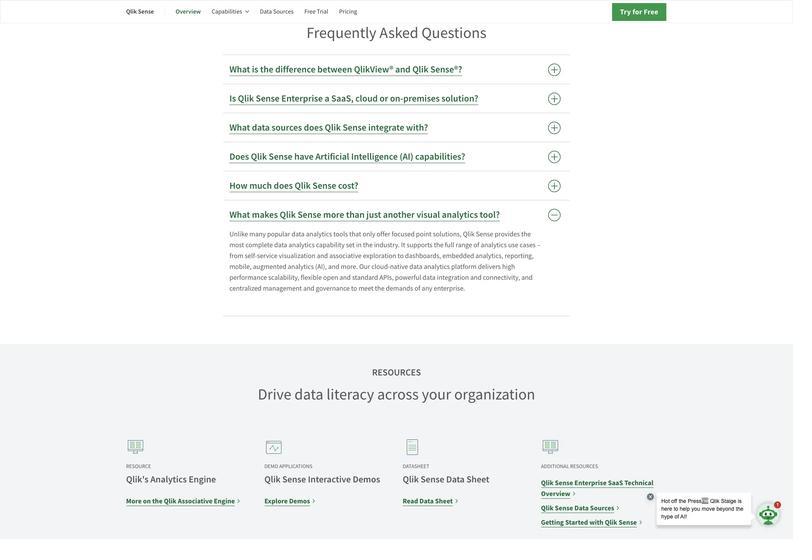 Task type: locate. For each thing, give the bounding box(es) containing it.
connectivity,
[[483, 273, 520, 282]]

free trial link
[[305, 2, 328, 21]]

demos right explore
[[289, 496, 310, 506]]

is
[[252, 63, 259, 75]]

0 horizontal spatial overview
[[176, 7, 201, 16]]

resources
[[372, 366, 421, 379]]

0 horizontal spatial enterprise
[[282, 92, 323, 105]]

data down dashboards,
[[410, 262, 423, 271]]

of left any
[[415, 284, 421, 293]]

industry.
[[374, 241, 400, 250]]

sense inside 'getting started with qlik sense' link
[[619, 518, 637, 527]]

performance
[[230, 273, 267, 282]]

enterprise left a
[[282, 92, 323, 105]]

sense inside 'unlike many popular data analytics tools that only offer focused point solutions, qlik sense provides the most complete data analytics capability set in the industry. it supports the full range of analytics use cases – from self-service visualization and associative exploration to dashboards, embedded analytics, reporting, mobile, augmented analytics (ai), and more. our cloud-native data analytics platform delivers high performance scalability, flexible open and standard apis, powerful data integration and connectivity, and centralized management and governance to meet the demands of any enterprise.'
[[476, 230, 494, 239]]

sense
[[138, 7, 154, 16], [256, 92, 280, 105], [343, 121, 367, 134], [269, 150, 293, 163], [313, 179, 337, 192], [298, 208, 322, 221], [476, 230, 494, 239], [283, 473, 306, 486], [421, 473, 445, 486], [555, 478, 573, 488], [555, 503, 573, 513], [619, 518, 637, 527]]

1 vertical spatial what
[[230, 121, 250, 134]]

supports
[[407, 241, 433, 250]]

the inside dropdown button
[[260, 63, 274, 75]]

what makes qlik sense more than just another visual analytics tool?
[[230, 208, 500, 221]]

does inside dropdown button
[[304, 121, 323, 134]]

getting started with qlik sense
[[541, 518, 637, 527]]

getting started with qlik sense link
[[541, 517, 643, 528]]

is qlik sense enterprise a saas, cloud or on-premises solution?
[[230, 92, 479, 105]]

0 vertical spatial of
[[474, 241, 480, 250]]

0 vertical spatial sources
[[273, 8, 294, 16]]

applications
[[279, 463, 313, 470]]

and down the platform
[[471, 273, 482, 282]]

more
[[323, 208, 344, 221]]

data down 'popular'
[[274, 241, 287, 250]]

what up does
[[230, 121, 250, 134]]

analytics up analytics,
[[481, 241, 507, 250]]

to left meet
[[351, 284, 357, 293]]

engine
[[189, 473, 216, 486], [214, 496, 235, 506]]

sense inside does qlik sense have artificial intelligence (ai) capabilities? dropdown button
[[269, 150, 293, 163]]

between
[[318, 63, 352, 75]]

additional resources
[[541, 463, 598, 470]]

offer
[[377, 230, 391, 239]]

how much does qlik sense cost?
[[230, 179, 359, 192]]

0 horizontal spatial sources
[[273, 8, 294, 16]]

analytics inside the what makes qlik sense more than just another visual analytics tool? dropdown button
[[442, 208, 478, 221]]

engine up associative
[[189, 473, 216, 486]]

0 vertical spatial enterprise
[[282, 92, 323, 105]]

explore demos link
[[265, 496, 316, 507]]

–
[[537, 241, 541, 250]]

data
[[252, 121, 270, 134], [292, 230, 305, 239], [274, 241, 287, 250], [410, 262, 423, 271], [423, 273, 436, 282], [295, 384, 324, 404]]

sources left free trial
[[273, 8, 294, 16]]

dashboards,
[[405, 251, 441, 260]]

sense inside datasheet qlik sense data sheet
[[421, 473, 445, 486]]

resource
[[126, 463, 151, 470]]

free right for
[[644, 7, 659, 17]]

sense inside qlik sense enterprise saas technical overview
[[555, 478, 573, 488]]

tools
[[334, 230, 348, 239]]

analytics up the solutions,
[[442, 208, 478, 221]]

qlik inside 'link'
[[541, 503, 554, 513]]

sense inside qlik sense data sources 'link'
[[555, 503, 573, 513]]

1 horizontal spatial does
[[304, 121, 323, 134]]

does right much
[[274, 179, 293, 192]]

free trial
[[305, 8, 328, 16]]

to up native
[[398, 251, 404, 260]]

data right capabilities link
[[260, 8, 272, 16]]

governance
[[316, 284, 350, 293]]

analytics,
[[476, 251, 504, 260]]

frequently
[[307, 23, 377, 42]]

0 vertical spatial demos
[[353, 473, 380, 486]]

does
[[230, 150, 249, 163]]

does qlik sense have artificial intelligence (ai) capabilities?
[[230, 150, 466, 163]]

0 horizontal spatial sheet
[[435, 496, 453, 506]]

1 horizontal spatial demos
[[353, 473, 380, 486]]

1 horizontal spatial to
[[398, 251, 404, 260]]

qlik inside menu bar
[[126, 7, 137, 16]]

the right in
[[363, 241, 373, 250]]

0 vertical spatial engine
[[189, 473, 216, 486]]

free left trial
[[305, 8, 316, 16]]

what left is
[[230, 63, 250, 75]]

sources inside menu bar
[[273, 8, 294, 16]]

1 vertical spatial of
[[415, 284, 421, 293]]

1 horizontal spatial enterprise
[[575, 478, 607, 488]]

the left full
[[434, 241, 444, 250]]

1 vertical spatial demos
[[289, 496, 310, 506]]

what is the difference between qlikview® and qlik sense®? button
[[223, 55, 570, 84]]

data sources link
[[260, 2, 294, 21]]

capabilities link
[[212, 2, 249, 21]]

0 horizontal spatial to
[[351, 284, 357, 293]]

data up started
[[575, 503, 589, 513]]

overview inside qlik sense enterprise saas technical overview
[[541, 489, 571, 498]]

menu bar containing qlik sense
[[126, 2, 368, 21]]

does qlik sense have artificial intelligence (ai) capabilities? button
[[223, 142, 570, 171]]

what data sources does qlik sense integrate with?
[[230, 121, 428, 134]]

menu bar
[[126, 2, 368, 21]]

the right is
[[260, 63, 274, 75]]

a
[[325, 92, 330, 105]]

1 horizontal spatial sources
[[590, 503, 615, 513]]

0 horizontal spatial does
[[274, 179, 293, 192]]

sheet inside read data sheet link
[[435, 496, 453, 506]]

analytics down visualization
[[288, 262, 314, 271]]

0 vertical spatial does
[[304, 121, 323, 134]]

1 what from the top
[[230, 63, 250, 75]]

additional
[[541, 463, 569, 470]]

demos right 'interactive'
[[353, 473, 380, 486]]

1 horizontal spatial overview
[[541, 489, 571, 498]]

data right drive
[[295, 384, 324, 404]]

technical
[[625, 478, 654, 488]]

qlik's
[[126, 473, 149, 486]]

and up (ai),
[[317, 251, 328, 260]]

sense inside what data sources does qlik sense integrate with? dropdown button
[[343, 121, 367, 134]]

data inside dropdown button
[[252, 121, 270, 134]]

1 vertical spatial does
[[274, 179, 293, 192]]

saas
[[608, 478, 624, 488]]

qlik sense enterprise saas technical overview
[[541, 478, 654, 498]]

data right 'popular'
[[292, 230, 305, 239]]

and
[[396, 63, 411, 75], [317, 251, 328, 260], [328, 262, 340, 271], [340, 273, 351, 282], [471, 273, 482, 282], [522, 273, 533, 282], [303, 284, 315, 293]]

data up any
[[423, 273, 436, 282]]

1 vertical spatial to
[[351, 284, 357, 293]]

overview
[[176, 7, 201, 16], [541, 489, 571, 498]]

0 vertical spatial what
[[230, 63, 250, 75]]

enterprise down "resources" on the right of page
[[575, 478, 607, 488]]

and right qlikview®
[[396, 63, 411, 75]]

2 vertical spatial what
[[230, 208, 250, 221]]

1 vertical spatial overview
[[541, 489, 571, 498]]

unlike
[[230, 230, 248, 239]]

what for what makes qlik sense more than just another visual analytics tool?
[[230, 208, 250, 221]]

service
[[257, 251, 278, 260]]

3 what from the top
[[230, 208, 250, 221]]

1 vertical spatial engine
[[214, 496, 235, 506]]

data up read data sheet link
[[446, 473, 465, 486]]

engine right associative
[[214, 496, 235, 506]]

0 horizontal spatial free
[[305, 8, 316, 16]]

set
[[346, 241, 355, 250]]

enterprise inside dropdown button
[[282, 92, 323, 105]]

what up unlike at the left of the page
[[230, 208, 250, 221]]

what data sources does qlik sense integrate with? button
[[223, 113, 570, 142]]

read data sheet
[[403, 496, 453, 506]]

does inside "dropdown button"
[[274, 179, 293, 192]]

of right "range"
[[474, 241, 480, 250]]

0 vertical spatial to
[[398, 251, 404, 260]]

and down flexible
[[303, 284, 315, 293]]

for
[[633, 7, 643, 17]]

to
[[398, 251, 404, 260], [351, 284, 357, 293]]

qlik
[[126, 7, 137, 16], [413, 63, 429, 75], [238, 92, 254, 105], [325, 121, 341, 134], [251, 150, 267, 163], [295, 179, 311, 192], [280, 208, 296, 221], [463, 230, 475, 239], [265, 473, 281, 486], [403, 473, 419, 486], [541, 478, 554, 488], [164, 496, 177, 506], [541, 503, 554, 513], [605, 518, 618, 527]]

data left sources
[[252, 121, 270, 134]]

overview up 'qlik sense data sources'
[[541, 489, 571, 498]]

integration
[[437, 273, 469, 282]]

self-
[[245, 251, 257, 260]]

or
[[380, 92, 388, 105]]

(ai),
[[315, 262, 327, 271]]

demo
[[265, 463, 278, 470]]

any
[[422, 284, 433, 293]]

does right sources
[[304, 121, 323, 134]]

frequently asked questions
[[307, 23, 487, 42]]

sources inside 'link'
[[590, 503, 615, 513]]

qlik sense enterprise saas technical overview link
[[541, 477, 667, 499]]

sources
[[273, 8, 294, 16], [590, 503, 615, 513]]

0 vertical spatial sheet
[[467, 473, 490, 486]]

demos
[[353, 473, 380, 486], [289, 496, 310, 506]]

1 vertical spatial sources
[[590, 503, 615, 513]]

1 vertical spatial sheet
[[435, 496, 453, 506]]

from
[[230, 251, 244, 260]]

another
[[383, 208, 415, 221]]

1 horizontal spatial sheet
[[467, 473, 490, 486]]

more on the qlik associative engine
[[126, 496, 235, 506]]

scalability,
[[268, 273, 300, 282]]

visual
[[417, 208, 440, 221]]

analytics
[[151, 473, 187, 486]]

1 vertical spatial enterprise
[[575, 478, 607, 488]]

sources up with
[[590, 503, 615, 513]]

artificial
[[316, 150, 350, 163]]

overview left capabilities in the left top of the page
[[176, 7, 201, 16]]

with?
[[406, 121, 428, 134]]

(ai)
[[400, 150, 414, 163]]

qlik inside datasheet qlik sense data sheet
[[403, 473, 419, 486]]

the right on
[[152, 496, 163, 506]]

2 what from the top
[[230, 121, 250, 134]]



Task type: vqa. For each thing, say whether or not it's contained in the screenshot.


Task type: describe. For each thing, give the bounding box(es) containing it.
is qlik sense enterprise a saas, cloud or on-premises solution? button
[[223, 84, 570, 113]]

provides
[[495, 230, 520, 239]]

on-
[[390, 92, 404, 105]]

premises
[[404, 92, 440, 105]]

organization
[[455, 384, 536, 404]]

cases
[[520, 241, 536, 250]]

read
[[403, 496, 418, 506]]

analytics down dashboards,
[[424, 262, 450, 271]]

data inside menu bar
[[260, 8, 272, 16]]

0 horizontal spatial demos
[[289, 496, 310, 506]]

much
[[250, 179, 272, 192]]

the up cases
[[522, 230, 531, 239]]

data inside 'link'
[[575, 503, 589, 513]]

explore
[[265, 496, 288, 506]]

qlik inside 'unlike many popular data analytics tools that only offer focused point solutions, qlik sense provides the most complete data analytics capability set in the industry. it supports the full range of analytics use cases – from self-service visualization and associative exploration to dashboards, embedded analytics, reporting, mobile, augmented analytics (ai), and more. our cloud-native data analytics platform delivers high performance scalability, flexible open and standard apis, powerful data integration and connectivity, and centralized management and governance to meet the demands of any enterprise.'
[[463, 230, 475, 239]]

visualization
[[279, 251, 316, 260]]

qlik sense
[[126, 7, 154, 16]]

engine inside resource qlik's analytics engine
[[189, 473, 216, 486]]

have
[[295, 150, 314, 163]]

and inside dropdown button
[[396, 63, 411, 75]]

associative
[[330, 251, 362, 260]]

management
[[263, 284, 302, 293]]

augmented
[[253, 262, 287, 271]]

free inside menu bar
[[305, 8, 316, 16]]

sense inside how much does qlik sense cost? "dropdown button"
[[313, 179, 337, 192]]

in
[[356, 241, 362, 250]]

sources
[[272, 121, 302, 134]]

sheet inside datasheet qlik sense data sheet
[[467, 473, 490, 486]]

questions
[[422, 23, 487, 42]]

analytics up capability
[[306, 230, 332, 239]]

the down apis, at the bottom left
[[375, 284, 385, 293]]

our
[[359, 262, 370, 271]]

sense inside 'is qlik sense enterprise a saas, cloud or on-premises solution?' dropdown button
[[256, 92, 280, 105]]

and up open
[[328, 262, 340, 271]]

what for what data sources does qlik sense integrate with?
[[230, 121, 250, 134]]

sense inside qlik sense link
[[138, 7, 154, 16]]

apis,
[[380, 273, 394, 282]]

0 vertical spatial overview
[[176, 7, 201, 16]]

explore demos
[[265, 496, 310, 506]]

resources
[[571, 463, 598, 470]]

than
[[346, 208, 365, 221]]

and down reporting,
[[522, 273, 533, 282]]

try
[[620, 7, 631, 17]]

saas,
[[332, 92, 354, 105]]

popular
[[267, 230, 290, 239]]

sense®?
[[431, 63, 462, 75]]

more on the qlik associative engine link
[[126, 496, 241, 507]]

tool?
[[480, 208, 500, 221]]

capability
[[316, 241, 345, 250]]

data right read
[[420, 496, 434, 506]]

data inside datasheet qlik sense data sheet
[[446, 473, 465, 486]]

enterprise inside qlik sense enterprise saas technical overview
[[575, 478, 607, 488]]

0 horizontal spatial of
[[415, 284, 421, 293]]

qlik sense data sources
[[541, 503, 615, 513]]

pricing
[[339, 8, 357, 16]]

literacy
[[327, 384, 374, 404]]

sense inside demo applications qlik sense interactive demos
[[283, 473, 306, 486]]

capabilities
[[212, 8, 242, 16]]

use
[[509, 241, 519, 250]]

try for free
[[620, 7, 659, 17]]

range
[[456, 241, 472, 250]]

your
[[422, 384, 451, 404]]

try for free link
[[612, 3, 667, 21]]

centralized
[[230, 284, 262, 293]]

started
[[566, 518, 588, 527]]

and down more.
[[340, 273, 351, 282]]

cloud-
[[372, 262, 390, 271]]

only
[[363, 230, 375, 239]]

resource qlik's analytics engine
[[126, 463, 216, 486]]

read data sheet link
[[403, 496, 459, 507]]

embedded
[[443, 251, 474, 260]]

analytics up visualization
[[289, 241, 315, 250]]

what for what is the difference between qlikview® and qlik sense®?
[[230, 63, 250, 75]]

qlik inside demo applications qlik sense interactive demos
[[265, 473, 281, 486]]

1 horizontal spatial free
[[644, 7, 659, 17]]

cloud
[[356, 92, 378, 105]]

demo applications qlik sense interactive demos
[[265, 463, 380, 486]]

cost?
[[338, 179, 359, 192]]

datasheet
[[403, 463, 430, 470]]

just
[[367, 208, 381, 221]]

unlike many popular data analytics tools that only offer focused point solutions, qlik sense provides the most complete data analytics capability set in the industry. it supports the full range of analytics use cases – from self-service visualization and associative exploration to dashboards, embedded analytics, reporting, mobile, augmented analytics (ai), and more. our cloud-native data analytics platform delivers high performance scalability, flexible open and standard apis, powerful data integration and connectivity, and centralized management and governance to meet the demands of any enterprise.
[[230, 230, 541, 293]]

across
[[377, 384, 419, 404]]

interactive
[[308, 473, 351, 486]]

open
[[323, 273, 338, 282]]

qlik inside "dropdown button"
[[295, 179, 311, 192]]

reporting,
[[505, 251, 534, 260]]

getting
[[541, 518, 564, 527]]

demos inside demo applications qlik sense interactive demos
[[353, 473, 380, 486]]

datasheet qlik sense data sheet
[[403, 463, 490, 486]]

platform
[[452, 262, 477, 271]]

delivers
[[478, 262, 501, 271]]

demands
[[386, 284, 413, 293]]

overview link
[[176, 2, 201, 21]]

sense inside the what makes qlik sense more than just another visual analytics tool? dropdown button
[[298, 208, 322, 221]]

native
[[390, 262, 408, 271]]

enterprise.
[[434, 284, 466, 293]]

asked
[[380, 23, 419, 42]]

difference
[[275, 63, 316, 75]]

solutions,
[[433, 230, 462, 239]]

how much does qlik sense cost? button
[[223, 171, 570, 200]]

is
[[230, 92, 236, 105]]

qlik inside qlik sense enterprise saas technical overview
[[541, 478, 554, 488]]

on
[[143, 496, 151, 506]]

drive data literacy across your organization
[[258, 384, 536, 404]]

more.
[[341, 262, 358, 271]]

full
[[445, 241, 455, 250]]

1 horizontal spatial of
[[474, 241, 480, 250]]



